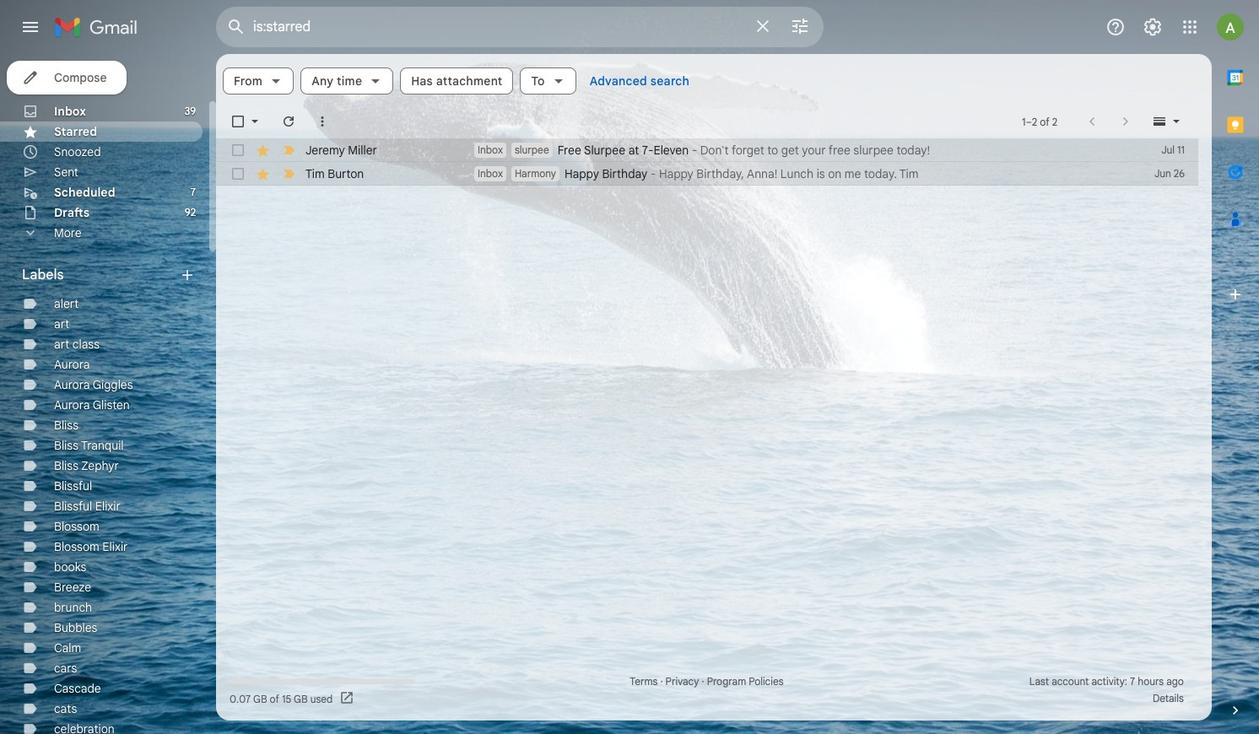 Task type: describe. For each thing, give the bounding box(es) containing it.
7 inside labels navigation
[[191, 186, 196, 198]]

your
[[802, 143, 826, 158]]

tranquil
[[81, 438, 124, 453]]

1 gb from the left
[[253, 693, 267, 705]]

art link
[[54, 317, 69, 332]]

calm
[[54, 641, 81, 656]]

ago
[[1167, 675, 1184, 688]]

has
[[411, 73, 433, 89]]

cats link
[[54, 702, 77, 717]]

anna!
[[747, 166, 778, 182]]

0 horizontal spatial -
[[651, 166, 656, 182]]

blossom elixir
[[54, 539, 128, 555]]

1 horizontal spatial slurpee
[[854, 143, 894, 158]]

cats
[[54, 702, 77, 717]]

don't
[[701, 143, 729, 158]]

from
[[234, 73, 263, 89]]

labels navigation
[[0, 54, 216, 735]]

terms
[[630, 675, 658, 688]]

books
[[54, 560, 86, 575]]

92
[[185, 206, 196, 219]]

settings image
[[1143, 17, 1163, 37]]

11
[[1178, 144, 1185, 156]]

Search mail text field
[[253, 19, 743, 35]]

0.07 gb of 15 gb used
[[230, 693, 333, 705]]

compose button
[[7, 61, 127, 95]]

aurora giggles
[[54, 377, 133, 393]]

cascade link
[[54, 681, 101, 697]]

alert link
[[54, 296, 79, 312]]

program policies link
[[707, 675, 784, 688]]

breeze link
[[54, 580, 91, 595]]

advanced search button
[[583, 66, 697, 96]]

to
[[768, 143, 779, 158]]

sent
[[54, 165, 78, 180]]

inbox inside labels navigation
[[54, 104, 86, 119]]

support image
[[1106, 17, 1126, 37]]

blissful elixir link
[[54, 499, 121, 514]]

any
[[312, 73, 334, 89]]

more image
[[314, 113, 331, 130]]

has attachment button
[[400, 68, 514, 95]]

slurpee
[[584, 143, 626, 158]]

toggle split pane mode image
[[1152, 113, 1168, 130]]

jun
[[1155, 167, 1172, 180]]

drafts
[[54, 205, 90, 220]]

hours
[[1138, 675, 1164, 688]]

refresh image
[[280, 113, 297, 130]]

starred
[[54, 124, 97, 139]]

bliss for bliss 'link' on the left bottom of page
[[54, 418, 78, 433]]

aurora for aurora giggles
[[54, 377, 90, 393]]

row containing tim burton
[[216, 162, 1199, 186]]

zephyr
[[82, 458, 119, 474]]

harmony
[[515, 167, 556, 180]]

bliss tranquil link
[[54, 438, 124, 453]]

breeze
[[54, 580, 91, 595]]

to
[[531, 73, 545, 89]]

details
[[1153, 692, 1184, 705]]

free
[[829, 143, 851, 158]]

terms · privacy · program policies
[[630, 675, 784, 688]]

main menu image
[[20, 17, 41, 37]]

on
[[828, 166, 842, 182]]

aurora glisten
[[54, 398, 130, 413]]

blossom for 'blossom' link
[[54, 519, 99, 534]]

attachment
[[436, 73, 503, 89]]

me
[[845, 166, 862, 182]]

forget
[[732, 143, 765, 158]]

inbox for tim burton
[[478, 167, 503, 180]]

art class link
[[54, 337, 100, 352]]

blossom elixir link
[[54, 539, 128, 555]]

sent link
[[54, 165, 78, 180]]

to button
[[520, 68, 576, 95]]

blissful link
[[54, 479, 92, 494]]

compose
[[54, 70, 107, 85]]

1 happy from the left
[[565, 166, 599, 182]]

advanced search
[[590, 73, 690, 89]]

free slurpee at 7-eleven - don't forget to get your free slurpee today!
[[558, 143, 930, 158]]

bliss for bliss tranquil
[[54, 438, 78, 453]]

time
[[337, 73, 362, 89]]

glisten
[[93, 398, 130, 413]]

class
[[72, 337, 100, 352]]

bliss link
[[54, 418, 78, 433]]

none checkbox inside main content
[[230, 142, 247, 159]]

terms link
[[630, 675, 658, 688]]

39
[[185, 105, 196, 117]]

tim burton
[[306, 166, 364, 182]]

15
[[282, 693, 292, 705]]

blissful for blissful elixir
[[54, 499, 92, 514]]



Task type: vqa. For each thing, say whether or not it's contained in the screenshot.
Art Class
yes



Task type: locate. For each thing, give the bounding box(es) containing it.
search
[[651, 73, 690, 89]]

policies
[[749, 675, 784, 688]]

blossom for blossom elixir
[[54, 539, 99, 555]]

jeremy miller
[[306, 143, 377, 158]]

1 row from the top
[[216, 138, 1199, 162]]

gb left of
[[253, 693, 267, 705]]

0 horizontal spatial slurpee
[[515, 144, 549, 156]]

7
[[191, 186, 196, 198], [1131, 675, 1136, 688]]

1 aurora from the top
[[54, 357, 90, 372]]

· right terms link
[[661, 675, 663, 688]]

row up the birthday,
[[216, 138, 1199, 162]]

elixir down blissful elixir at the bottom left of the page
[[102, 539, 128, 555]]

-
[[692, 143, 698, 158], [651, 166, 656, 182]]

0 vertical spatial blissful
[[54, 479, 92, 494]]

footer inside main content
[[216, 674, 1199, 708]]

7 inside last account activity: 7 hours ago details
[[1131, 675, 1136, 688]]

elixir
[[95, 499, 121, 514], [102, 539, 128, 555]]

bliss zephyr link
[[54, 458, 119, 474]]

details link
[[1153, 692, 1184, 705]]

tim
[[306, 166, 325, 182], [900, 166, 919, 182]]

labels
[[22, 267, 64, 284]]

account
[[1052, 675, 1089, 688]]

2 bliss from the top
[[54, 438, 78, 453]]

None checkbox
[[230, 113, 247, 130], [230, 165, 247, 182], [230, 113, 247, 130], [230, 165, 247, 182]]

inbox down attachment
[[478, 144, 503, 156]]

happy down "eleven"
[[659, 166, 694, 182]]

bliss down bliss 'link' on the left bottom of page
[[54, 438, 78, 453]]

1 horizontal spatial 7
[[1131, 675, 1136, 688]]

row down don't
[[216, 162, 1199, 186]]

program
[[707, 675, 747, 688]]

tab list
[[1212, 54, 1260, 674]]

None checkbox
[[230, 142, 247, 159]]

eleven
[[654, 143, 689, 158]]

1 tim from the left
[[306, 166, 325, 182]]

1 vertical spatial blossom
[[54, 539, 99, 555]]

scheduled link
[[54, 185, 115, 200]]

aurora
[[54, 357, 90, 372], [54, 377, 90, 393], [54, 398, 90, 413]]

0 horizontal spatial ·
[[661, 675, 663, 688]]

slurpee up the harmony
[[515, 144, 549, 156]]

1 horizontal spatial ·
[[702, 675, 705, 688]]

26
[[1174, 167, 1185, 180]]

blissful elixir
[[54, 499, 121, 514]]

inbox for jeremy miller
[[478, 144, 503, 156]]

happy birthday - happy birthday, anna! lunch is on me today. tim
[[565, 166, 919, 182]]

blossom
[[54, 519, 99, 534], [54, 539, 99, 555]]

2 art from the top
[[54, 337, 69, 352]]

inbox left the harmony
[[478, 167, 503, 180]]

privacy
[[666, 675, 699, 688]]

giggles
[[93, 377, 133, 393]]

tim down today!
[[900, 166, 919, 182]]

search mail image
[[221, 12, 252, 42]]

today!
[[897, 143, 930, 158]]

1 horizontal spatial -
[[692, 143, 698, 158]]

1 vertical spatial blissful
[[54, 499, 92, 514]]

1 bliss from the top
[[54, 418, 78, 433]]

aurora down aurora link
[[54, 377, 90, 393]]

has attachment
[[411, 73, 503, 89]]

brunch link
[[54, 600, 92, 615]]

art down alert on the top left of the page
[[54, 317, 69, 332]]

bliss for bliss zephyr
[[54, 458, 78, 474]]

art down "art" link
[[54, 337, 69, 352]]

more
[[54, 225, 81, 241]]

aurora up bliss 'link' on the left bottom of page
[[54, 398, 90, 413]]

1 vertical spatial bliss
[[54, 438, 78, 453]]

aurora down art class
[[54, 357, 90, 372]]

scheduled
[[54, 185, 115, 200]]

1 art from the top
[[54, 317, 69, 332]]

blissful down "blissful" link
[[54, 499, 92, 514]]

blissful for "blissful" link
[[54, 479, 92, 494]]

2 blissful from the top
[[54, 499, 92, 514]]

get
[[782, 143, 799, 158]]

jeremy
[[306, 143, 345, 158]]

1 · from the left
[[661, 675, 663, 688]]

follow link to manage storage image
[[340, 691, 357, 708]]

snoozed link
[[54, 144, 101, 160]]

any time button
[[301, 68, 394, 95]]

at
[[629, 143, 639, 158]]

1 vertical spatial 7
[[1131, 675, 1136, 688]]

jul
[[1162, 144, 1175, 156]]

row
[[216, 138, 1199, 162], [216, 162, 1199, 186]]

- down 7-
[[651, 166, 656, 182]]

slurpee up today.
[[854, 143, 894, 158]]

1 vertical spatial aurora
[[54, 377, 90, 393]]

0 horizontal spatial gb
[[253, 693, 267, 705]]

bubbles link
[[54, 621, 97, 636]]

2 vertical spatial inbox
[[478, 167, 503, 180]]

0 horizontal spatial tim
[[306, 166, 325, 182]]

main content containing from
[[216, 54, 1212, 721]]

bliss zephyr
[[54, 458, 119, 474]]

books link
[[54, 560, 86, 575]]

7 up 92
[[191, 186, 196, 198]]

2 vertical spatial aurora
[[54, 398, 90, 413]]

2 aurora from the top
[[54, 377, 90, 393]]

0 vertical spatial blossom
[[54, 519, 99, 534]]

2 vertical spatial bliss
[[54, 458, 78, 474]]

·
[[661, 675, 663, 688], [702, 675, 705, 688]]

bliss up bliss tranquil 'link'
[[54, 418, 78, 433]]

2 row from the top
[[216, 162, 1199, 186]]

1 horizontal spatial gb
[[294, 693, 308, 705]]

is
[[817, 166, 825, 182]]

cars
[[54, 661, 77, 676]]

clear search image
[[746, 9, 780, 43]]

inbox link
[[54, 104, 86, 119]]

row containing jeremy miller
[[216, 138, 1199, 162]]

activity:
[[1092, 675, 1128, 688]]

1 vertical spatial inbox
[[478, 144, 503, 156]]

0 horizontal spatial happy
[[565, 166, 599, 182]]

calm link
[[54, 641, 81, 656]]

bliss tranquil
[[54, 438, 124, 453]]

0 vertical spatial inbox
[[54, 104, 86, 119]]

gmail image
[[54, 10, 146, 44]]

blossom link
[[54, 519, 99, 534]]

birthday
[[602, 166, 648, 182]]

0 vertical spatial -
[[692, 143, 698, 158]]

art for art class
[[54, 337, 69, 352]]

any time
[[312, 73, 362, 89]]

snoozed
[[54, 144, 101, 160]]

7-
[[642, 143, 654, 158]]

1 horizontal spatial tim
[[900, 166, 919, 182]]

2 tim from the left
[[900, 166, 919, 182]]

brunch
[[54, 600, 92, 615]]

blossom down blissful elixir link on the left bottom
[[54, 519, 99, 534]]

- left don't
[[692, 143, 698, 158]]

1 vertical spatial elixir
[[102, 539, 128, 555]]

footer containing terms
[[216, 674, 1199, 708]]

· right privacy link
[[702, 675, 705, 688]]

1 vertical spatial -
[[651, 166, 656, 182]]

cascade
[[54, 681, 101, 697]]

birthday,
[[697, 166, 745, 182]]

2 happy from the left
[[659, 166, 694, 182]]

drafts link
[[54, 205, 90, 220]]

0.07
[[230, 693, 251, 705]]

used
[[310, 693, 333, 705]]

inbox
[[54, 104, 86, 119], [478, 144, 503, 156], [478, 167, 503, 180]]

0 horizontal spatial 7
[[191, 186, 196, 198]]

blissful down bliss zephyr link
[[54, 479, 92, 494]]

from button
[[223, 68, 294, 95]]

None search field
[[216, 7, 824, 47]]

more button
[[0, 223, 203, 243]]

privacy link
[[666, 675, 699, 688]]

cars link
[[54, 661, 77, 676]]

bubbles
[[54, 621, 97, 636]]

art class
[[54, 337, 100, 352]]

2 · from the left
[[702, 675, 705, 688]]

1 vertical spatial art
[[54, 337, 69, 352]]

elixir for blissful elixir
[[95, 499, 121, 514]]

inbox up the starred
[[54, 104, 86, 119]]

today.
[[865, 166, 897, 182]]

aurora glisten link
[[54, 398, 130, 413]]

7 left hours
[[1131, 675, 1136, 688]]

footer
[[216, 674, 1199, 708]]

last
[[1030, 675, 1050, 688]]

advanced
[[590, 73, 648, 89]]

labels heading
[[22, 267, 179, 284]]

0 vertical spatial 7
[[191, 186, 196, 198]]

alert
[[54, 296, 79, 312]]

elixir for blossom elixir
[[102, 539, 128, 555]]

art for "art" link
[[54, 317, 69, 332]]

jul 11
[[1162, 144, 1185, 156]]

aurora for aurora link
[[54, 357, 90, 372]]

2 blossom from the top
[[54, 539, 99, 555]]

3 aurora from the top
[[54, 398, 90, 413]]

blossom down 'blossom' link
[[54, 539, 99, 555]]

happy
[[565, 166, 599, 182], [659, 166, 694, 182]]

free
[[558, 143, 582, 158]]

bliss up "blissful" link
[[54, 458, 78, 474]]

blissful
[[54, 479, 92, 494], [54, 499, 92, 514]]

2 gb from the left
[[294, 693, 308, 705]]

happy down free
[[565, 166, 599, 182]]

3 bliss from the top
[[54, 458, 78, 474]]

1 blossom from the top
[[54, 519, 99, 534]]

tim down jeremy
[[306, 166, 325, 182]]

aurora for aurora glisten
[[54, 398, 90, 413]]

gb right 15
[[294, 693, 308, 705]]

0 vertical spatial bliss
[[54, 418, 78, 433]]

0 vertical spatial aurora
[[54, 357, 90, 372]]

0 vertical spatial elixir
[[95, 499, 121, 514]]

1 blissful from the top
[[54, 479, 92, 494]]

jun 26
[[1155, 167, 1185, 180]]

advanced search options image
[[783, 9, 817, 43]]

art
[[54, 317, 69, 332], [54, 337, 69, 352]]

starred link
[[54, 124, 97, 139]]

main content
[[216, 54, 1212, 721]]

last account activity: 7 hours ago details
[[1030, 675, 1184, 705]]

0 vertical spatial art
[[54, 317, 69, 332]]

elixir up 'blossom' link
[[95, 499, 121, 514]]

1 horizontal spatial happy
[[659, 166, 694, 182]]

lunch
[[781, 166, 814, 182]]



